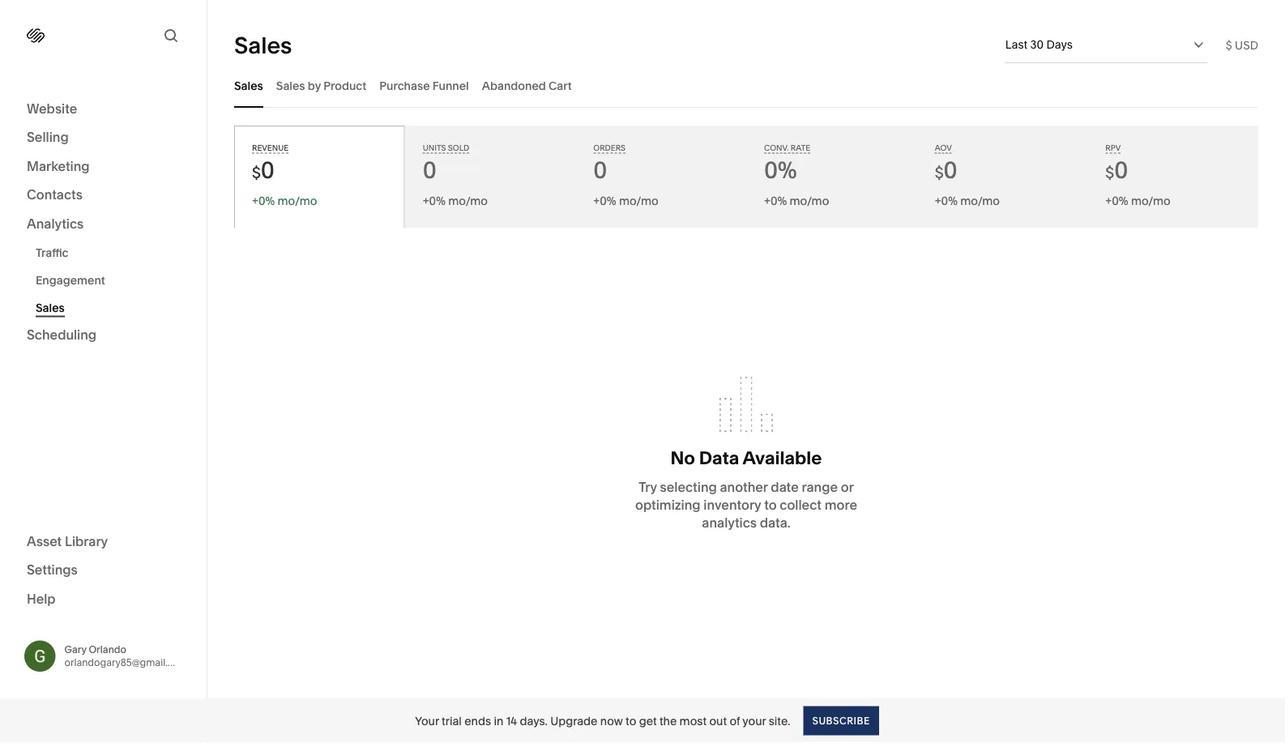 Task type: vqa. For each thing, say whether or not it's contained in the screenshot.
ENGAGEMENT Link
yes



Task type: describe. For each thing, give the bounding box(es) containing it.
traffic
[[36, 246, 69, 259]]

$ for aov
[[935, 163, 944, 182]]

selecting
[[660, 479, 717, 495]]

0% down revenue
[[259, 194, 275, 208]]

0% inside orders 0 0% mo/mo
[[600, 194, 617, 208]]

tab list containing sales
[[234, 63, 1259, 108]]

0 inside orders 0 0% mo/mo
[[594, 156, 608, 184]]

selling link
[[27, 129, 180, 148]]

mo/mo for rpv
[[1132, 194, 1171, 208]]

out
[[710, 714, 727, 728]]

$ 0 for aov
[[935, 156, 958, 184]]

0% mo/mo for aov
[[942, 194, 1000, 208]]

your trial ends in 14 days. upgrade now to get the most out of your site.
[[415, 714, 791, 728]]

scheduling link
[[27, 326, 180, 345]]

collect
[[780, 497, 822, 513]]

orders 0 0% mo/mo
[[594, 143, 659, 208]]

no
[[671, 447, 696, 469]]

0% down "aov"
[[942, 194, 958, 208]]

data
[[700, 447, 740, 469]]

aov
[[935, 143, 952, 153]]

help
[[27, 591, 56, 607]]

scheduling
[[27, 327, 97, 343]]

30
[[1031, 38, 1044, 51]]

$ 0 for rpv
[[1106, 156, 1129, 184]]

your
[[415, 714, 439, 728]]

$ for revenue
[[252, 163, 261, 182]]

sales button
[[234, 63, 263, 108]]

conv. rate 0%
[[765, 143, 811, 184]]

last 30 days
[[1006, 38, 1073, 51]]

units sold 0 0% mo/mo
[[423, 143, 488, 208]]

abandoned cart
[[482, 79, 572, 92]]

0% mo/mo for conv. rate
[[771, 194, 830, 208]]

rate
[[791, 143, 811, 153]]

library
[[65, 533, 108, 549]]

marketing
[[27, 158, 90, 174]]

ends
[[465, 714, 491, 728]]

days.
[[520, 714, 548, 728]]

try selecting another date range or optimizing inventory to collect more analytics data.
[[636, 479, 858, 531]]

sales by product button
[[276, 63, 367, 108]]

purchase funnel
[[380, 79, 469, 92]]

rpv
[[1106, 143, 1121, 153]]

mo/mo for aov
[[961, 194, 1000, 208]]

trial
[[442, 714, 462, 728]]

purchase funnel button
[[380, 63, 469, 108]]

purchase
[[380, 79, 430, 92]]

subscribe
[[813, 715, 871, 727]]

upgrade
[[551, 714, 598, 728]]

analytics link
[[27, 215, 180, 234]]

to for now
[[626, 714, 637, 728]]

usd
[[1236, 38, 1259, 52]]

website link
[[27, 100, 180, 119]]

no data available
[[671, 447, 822, 469]]

gary orlando orlandogary85@gmail.com
[[64, 644, 188, 669]]

date
[[771, 479, 799, 495]]

analytics
[[702, 515, 757, 531]]

or
[[841, 479, 854, 495]]

cart
[[549, 79, 572, 92]]

traffic link
[[36, 239, 189, 266]]

mo/mo inside orders 0 0% mo/mo
[[619, 194, 659, 208]]

orlandogary85@gmail.com
[[64, 657, 188, 669]]

now
[[601, 714, 623, 728]]

more
[[825, 497, 858, 513]]

mo/mo for conv. rate
[[790, 194, 830, 208]]

another
[[720, 479, 768, 495]]

help link
[[27, 590, 56, 608]]

data.
[[760, 515, 791, 531]]

settings link
[[27, 561, 180, 581]]

abandoned cart button
[[482, 63, 572, 108]]

0 for aov
[[944, 156, 958, 184]]

website
[[27, 101, 77, 116]]

subscribe button
[[804, 707, 880, 736]]

$ 0 for revenue
[[252, 156, 275, 184]]

get
[[639, 714, 657, 728]]

by
[[308, 79, 321, 92]]

0% down rpv
[[1113, 194, 1129, 208]]

try
[[639, 479, 657, 495]]

sales by product
[[276, 79, 367, 92]]

range
[[802, 479, 838, 495]]

last
[[1006, 38, 1028, 51]]



Task type: locate. For each thing, give the bounding box(es) containing it.
$ 0 down "aov"
[[935, 156, 958, 184]]

0 vertical spatial to
[[765, 497, 777, 513]]

1 0% mo/mo from the left
[[259, 194, 317, 208]]

conv.
[[765, 143, 789, 153]]

2 0% mo/mo from the left
[[771, 194, 830, 208]]

0% mo/mo for revenue
[[259, 194, 317, 208]]

1 vertical spatial to
[[626, 714, 637, 728]]

mo/mo
[[278, 194, 317, 208], [449, 194, 488, 208], [619, 194, 659, 208], [790, 194, 830, 208], [961, 194, 1000, 208], [1132, 194, 1171, 208]]

0 horizontal spatial $ 0
[[252, 156, 275, 184]]

4 mo/mo from the left
[[790, 194, 830, 208]]

tab list
[[234, 63, 1259, 108]]

6 mo/mo from the left
[[1132, 194, 1171, 208]]

3 0% mo/mo from the left
[[942, 194, 1000, 208]]

contacts link
[[27, 186, 180, 205]]

most
[[680, 714, 707, 728]]

0% inside units sold 0 0% mo/mo
[[429, 194, 446, 208]]

1 horizontal spatial to
[[765, 497, 777, 513]]

funnel
[[433, 79, 469, 92]]

site.
[[769, 714, 791, 728]]

$ usd
[[1226, 38, 1259, 52]]

3 $ 0 from the left
[[1106, 156, 1129, 184]]

2 0 from the left
[[423, 156, 437, 184]]

0% down units
[[429, 194, 446, 208]]

0 down revenue
[[261, 156, 275, 184]]

of
[[730, 714, 740, 728]]

to inside try selecting another date range or optimizing inventory to collect more analytics data.
[[765, 497, 777, 513]]

last 30 days button
[[1006, 27, 1209, 62]]

2 mo/mo from the left
[[449, 194, 488, 208]]

abandoned
[[482, 79, 546, 92]]

0 inside units sold 0 0% mo/mo
[[423, 156, 437, 184]]

orlando
[[89, 644, 126, 656]]

0% inside conv. rate 0%
[[765, 156, 797, 184]]

0 horizontal spatial to
[[626, 714, 637, 728]]

1 0 from the left
[[261, 156, 275, 184]]

in
[[494, 714, 504, 728]]

0% mo/mo down conv. rate 0%
[[771, 194, 830, 208]]

sales inside button
[[276, 79, 305, 92]]

0% down "conv."
[[765, 156, 797, 184]]

$ 0 down rpv
[[1106, 156, 1129, 184]]

asset library link
[[27, 533, 180, 552]]

analytics
[[27, 216, 84, 231]]

0% down conv. rate 0%
[[771, 194, 787, 208]]

gary
[[64, 644, 86, 656]]

revenue
[[252, 143, 289, 153]]

0% mo/mo for rpv
[[1113, 194, 1171, 208]]

sales
[[234, 31, 292, 59], [234, 79, 263, 92], [276, 79, 305, 92], [36, 301, 65, 315]]

days
[[1047, 38, 1073, 51]]

asset library
[[27, 533, 108, 549]]

mo/mo for revenue
[[278, 194, 317, 208]]

$ 0 down revenue
[[252, 156, 275, 184]]

$
[[1226, 38, 1233, 52], [252, 163, 261, 182], [935, 163, 944, 182], [1106, 163, 1115, 182]]

3 mo/mo from the left
[[619, 194, 659, 208]]

5 mo/mo from the left
[[961, 194, 1000, 208]]

selling
[[27, 129, 69, 145]]

0 down "orders"
[[594, 156, 608, 184]]

$ down rpv
[[1106, 163, 1115, 182]]

your
[[743, 714, 767, 728]]

contacts
[[27, 187, 83, 203]]

4 0 from the left
[[944, 156, 958, 184]]

to up data.
[[765, 497, 777, 513]]

engagement link
[[36, 266, 189, 294]]

0 down rpv
[[1115, 156, 1129, 184]]

0%
[[765, 156, 797, 184], [259, 194, 275, 208], [429, 194, 446, 208], [600, 194, 617, 208], [771, 194, 787, 208], [942, 194, 958, 208], [1113, 194, 1129, 208]]

available
[[743, 447, 822, 469]]

to for inventory
[[765, 497, 777, 513]]

2 $ 0 from the left
[[935, 156, 958, 184]]

1 horizontal spatial $ 0
[[935, 156, 958, 184]]

the
[[660, 714, 677, 728]]

optimizing
[[636, 497, 701, 513]]

1 $ 0 from the left
[[252, 156, 275, 184]]

1 mo/mo from the left
[[278, 194, 317, 208]]

0% mo/mo
[[259, 194, 317, 208], [771, 194, 830, 208], [942, 194, 1000, 208], [1113, 194, 1171, 208]]

0 down "aov"
[[944, 156, 958, 184]]

engagement
[[36, 273, 105, 287]]

orders
[[594, 143, 626, 153]]

settings
[[27, 562, 78, 578]]

3 0 from the left
[[594, 156, 608, 184]]

sales link
[[36, 294, 189, 321]]

mo/mo inside units sold 0 0% mo/mo
[[449, 194, 488, 208]]

marketing link
[[27, 157, 180, 176]]

0% down "orders"
[[600, 194, 617, 208]]

sold
[[448, 143, 470, 153]]

0 down units
[[423, 156, 437, 184]]

units
[[423, 143, 446, 153]]

inventory
[[704, 497, 762, 513]]

0% mo/mo down revenue
[[259, 194, 317, 208]]

0 for rpv
[[1115, 156, 1129, 184]]

$ for rpv
[[1106, 163, 1115, 182]]

$ left usd
[[1226, 38, 1233, 52]]

4 0% mo/mo from the left
[[1113, 194, 1171, 208]]

2 horizontal spatial $ 0
[[1106, 156, 1129, 184]]

to
[[765, 497, 777, 513], [626, 714, 637, 728]]

14
[[506, 714, 517, 728]]

0% mo/mo down rpv
[[1113, 194, 1171, 208]]

$ down revenue
[[252, 163, 261, 182]]

to left get
[[626, 714, 637, 728]]

asset
[[27, 533, 62, 549]]

product
[[324, 79, 367, 92]]

5 0 from the left
[[1115, 156, 1129, 184]]

0 for revenue
[[261, 156, 275, 184]]

$ down "aov"
[[935, 163, 944, 182]]

0% mo/mo down "aov"
[[942, 194, 1000, 208]]

0
[[261, 156, 275, 184], [423, 156, 437, 184], [594, 156, 608, 184], [944, 156, 958, 184], [1115, 156, 1129, 184]]

$ 0
[[252, 156, 275, 184], [935, 156, 958, 184], [1106, 156, 1129, 184]]



